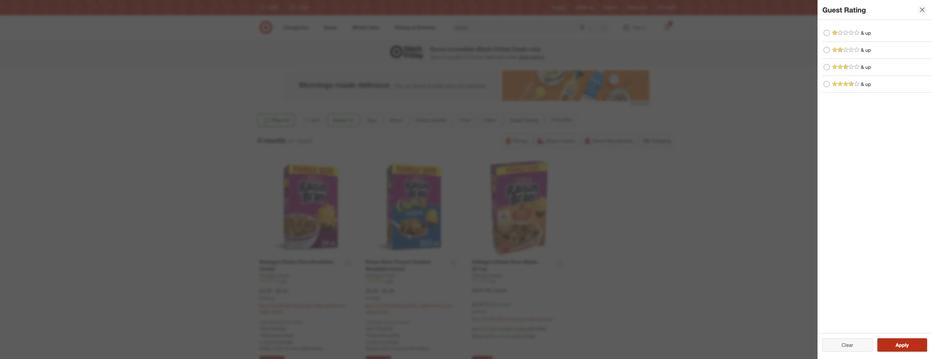 Task type: locate. For each thing, give the bounding box(es) containing it.
search
[[599, 25, 613, 31]]

1 horizontal spatial $5.29
[[383, 288, 394, 294]]

breakfast
[[311, 259, 333, 266], [366, 266, 388, 272]]

select for cereal
[[260, 310, 271, 315]]

0 horizontal spatial guest rating
[[510, 117, 538, 123]]

2 only from the left
[[366, 321, 373, 325]]

clear
[[842, 343, 854, 349]]

0 horizontal spatial exclusions
[[261, 333, 282, 338]]

2 exclusions from the left
[[367, 333, 388, 338]]

0 horizontal spatial $5.29
[[276, 288, 288, 294]]

raisin inside kellogg's raisin bran breakfast cereal
[[283, 259, 297, 266]]

0 horizontal spatial rating
[[524, 117, 538, 123]]

new
[[476, 54, 484, 60]]

2 items from the left
[[379, 310, 389, 315]]

1 horizontal spatial exclusions
[[367, 333, 388, 338]]

4 & up from the top
[[861, 81, 872, 87]]

1 horizontal spatial $35
[[392, 321, 398, 325]]

raisin bran crunch original breakfast cereal image
[[366, 161, 460, 256], [366, 161, 460, 256]]

search button
[[599, 21, 613, 35]]

1 horizontal spatial apply.
[[389, 333, 401, 338]]

& for 3rd & up option
[[861, 81, 865, 87]]

crunch
[[394, 259, 411, 266]]

2 & up from the top
[[861, 47, 872, 53]]

"raisins"
[[296, 138, 313, 144]]

fpo/apo
[[551, 117, 573, 123]]

0 horizontal spatial kellogg's raisin bran link
[[260, 273, 300, 279]]

order inside $5.29 ( $0.24 /ounce ) at pinole buy 2 for $9 with same-day order services
[[526, 317, 536, 322]]

shop in store button
[[535, 134, 579, 148]]

ships
[[268, 321, 277, 325], [374, 321, 383, 325]]

stock for breakfast
[[371, 340, 381, 345]]

1 horizontal spatial breakfast
[[366, 266, 388, 272]]

shipt
[[537, 327, 547, 332]]

items for breakfast
[[379, 310, 389, 315]]

kellogg's raisin bran breakfast cereal image
[[260, 161, 354, 256], [260, 161, 354, 256]]

2 as from the left
[[500, 327, 505, 332]]

hours for raisin bran crunch original breakfast cereal
[[395, 346, 406, 351]]

(1) left type
[[348, 117, 353, 123]]

bran inside raisin bran crunch original breakfast cereal
[[382, 259, 393, 266]]

soon
[[490, 327, 499, 332]]

guest inside button
[[510, 117, 523, 123]]

$9 for cereal
[[278, 304, 283, 309]]

kellogg's up 22.1oz
[[472, 259, 494, 266]]

2 kellogg's raisin bran from the left
[[366, 273, 406, 279]]

1 items from the left
[[272, 310, 283, 315]]

1 horizontal spatial as
[[500, 327, 505, 332]]

*
[[286, 326, 287, 332], [392, 326, 393, 332], [260, 333, 261, 338], [366, 333, 367, 338]]

kellogg's raisin bran link up 59
[[472, 273, 513, 279]]

2 only ships with $35 orders free shipping * * exclusions apply. in stock at  pinole ready within 2 hours with pickup from the left
[[366, 321, 429, 351]]

1 orders from the left
[[293, 321, 303, 325]]

0 horizontal spatial in
[[260, 340, 263, 345]]

$4.29 - $5.29 at pinole buy 2 for $9 with same-day order services on select items down 1345 link
[[260, 288, 347, 315]]

& up radio
[[824, 64, 830, 70]]

kellogg's down kellogg's raisin bran breakfast cereal
[[260, 273, 277, 279]]

brand button
[[385, 114, 408, 127]]

on for kellogg's raisin bran breakfast cereal
[[342, 304, 347, 309]]

1 horizontal spatial rating
[[845, 5, 867, 14]]

kellogg's raisin bran link for kellogg's raisin bran maple - 22.1oz
[[472, 273, 513, 279]]

1 vertical spatial & up radio
[[824, 47, 830, 53]]

4 up from the top
[[866, 81, 872, 87]]

up for first & up option from the top
[[866, 30, 872, 36]]

needs
[[433, 117, 447, 123]]

$5.29 down 1283
[[383, 288, 394, 294]]

orders for breakfast
[[399, 321, 409, 325]]

order up the today on the bottom of page
[[526, 317, 536, 322]]

$4.29 - $5.29 at pinole buy 2 for $9 with same-day order services on select items down 1283 link
[[366, 288, 453, 315]]

ready
[[472, 334, 484, 339], [260, 346, 272, 351], [366, 346, 378, 351]]

2 select from the left
[[366, 310, 377, 315]]

1 horizontal spatial (1)
[[348, 117, 353, 123]]

find stores
[[658, 5, 677, 10]]

2 horizontal spatial on
[[448, 304, 453, 309]]

breakfast up 1283
[[366, 266, 388, 272]]

kellogg's raisin bran link for raisin bran crunch original breakfast cereal
[[366, 273, 406, 279]]

flavor
[[484, 117, 497, 123]]

0 horizontal spatial as
[[484, 327, 488, 332]]

/ounce
[[497, 302, 510, 308]]

0 horizontal spatial same-
[[293, 304, 305, 309]]

1 up from the top
[[866, 30, 872, 36]]

3 kellogg's raisin bran from the left
[[472, 273, 513, 279]]

services
[[325, 304, 340, 309], [431, 304, 447, 309], [537, 317, 553, 322]]

kellogg's raisin bran up 1283
[[366, 273, 406, 279]]

0 horizontal spatial exclusions apply. link
[[261, 333, 294, 338]]

pinole
[[264, 297, 274, 301], [370, 297, 380, 301], [476, 310, 487, 315], [281, 340, 293, 345], [387, 340, 399, 345]]

1 horizontal spatial guest
[[823, 5, 843, 14]]

22.1oz
[[472, 266, 487, 272]]

0 horizontal spatial day
[[305, 304, 312, 309]]

sort
[[311, 117, 320, 123]]

1 horizontal spatial orders
[[399, 321, 409, 325]]

$4.29
[[260, 288, 272, 294], [366, 288, 378, 294]]

on for raisin bran crunch original breakfast cereal
[[448, 304, 453, 309]]

3
[[257, 136, 261, 145]]

kellogg's raisin bran link up 1283
[[366, 273, 406, 279]]

1 vertical spatial guest
[[510, 117, 523, 123]]

0 horizontal spatial kellogg's raisin bran
[[260, 273, 300, 279]]

day down 1283 link
[[411, 304, 418, 309]]

1 in from the left
[[260, 340, 263, 345]]

same- up the 6pm
[[506, 317, 518, 322]]

$9 for breakfast
[[384, 304, 389, 309]]

1 horizontal spatial kellogg's raisin bran link
[[366, 273, 406, 279]]

1 vertical spatial rating
[[524, 117, 538, 123]]

1 only from the left
[[260, 321, 267, 325]]

0 horizontal spatial $4.29
[[260, 288, 272, 294]]

orders
[[293, 321, 303, 325], [399, 321, 409, 325]]

raisin
[[283, 259, 297, 266], [366, 259, 380, 266], [495, 259, 510, 266], [278, 273, 290, 279], [385, 273, 396, 279], [491, 273, 503, 279]]

pickup for kellogg's raisin bran breakfast cereal
[[310, 346, 323, 351]]

0 horizontal spatial $4.29 - $5.29 at pinole buy 2 for $9 with same-day order services on select items
[[260, 288, 347, 315]]

orders for cereal
[[293, 321, 303, 325]]

2 vertical spatial & up radio
[[824, 81, 830, 87]]

within inside get it as soon as 6pm today with shipt ready within 2 hours with pickup
[[486, 334, 497, 339]]

3 up from the top
[[866, 64, 872, 70]]

apply.
[[283, 333, 294, 338], [389, 333, 401, 338]]

$9 down 1345
[[278, 304, 283, 309]]

1 horizontal spatial order
[[419, 304, 430, 309]]

find
[[658, 5, 665, 10]]

1 horizontal spatial in
[[366, 340, 369, 345]]

1 horizontal spatial items
[[379, 310, 389, 315]]

0 horizontal spatial only ships with $35 orders free shipping * * exclusions apply. in stock at  pinole ready within 2 hours with pickup
[[260, 321, 323, 351]]

2 $4.29 - $5.29 at pinole buy 2 for $9 with same-day order services on select items from the left
[[366, 288, 453, 315]]

for inside 3 results for "raisins"
[[288, 138, 294, 144]]

& up for first & up option from the top
[[861, 30, 872, 36]]

1 cereal from the left
[[260, 266, 275, 272]]

kellogg's raisin bran up 59
[[472, 273, 513, 279]]

guest rating dialog
[[818, 0, 933, 360]]

0 horizontal spatial hours
[[289, 346, 300, 351]]

day inside $5.29 ( $0.24 /ounce ) at pinole buy 2 for $9 with same-day order services
[[518, 317, 525, 322]]

1 horizontal spatial -
[[379, 288, 381, 294]]

kellogg's raisin bran for raisin bran crunch original breakfast cereal
[[366, 273, 406, 279]]

ships for breakfast
[[374, 321, 383, 325]]

pickup inside get it as soon as 6pm today with shipt ready within 2 hours with pickup
[[523, 334, 536, 339]]

2 inside get it as soon as 6pm today with shipt ready within 2 hours with pickup
[[498, 334, 500, 339]]

2 orders from the left
[[399, 321, 409, 325]]

1 kellogg's raisin bran link from the left
[[260, 273, 300, 279]]

hours
[[502, 334, 512, 339], [289, 346, 300, 351], [395, 346, 406, 351]]

$5.29
[[276, 288, 288, 294], [383, 288, 394, 294], [472, 302, 484, 308]]

as
[[484, 327, 488, 332], [500, 327, 505, 332]]

within for raisin bran crunch original breakfast cereal
[[379, 346, 391, 351]]

1 horizontal spatial services
[[431, 304, 447, 309]]

deals
[[485, 54, 496, 60]]

same- inside $5.29 ( $0.24 /ounce ) at pinole buy 2 for $9 with same-day order services
[[506, 317, 518, 322]]

kellogg's
[[260, 259, 281, 266], [472, 259, 494, 266], [260, 273, 277, 279], [366, 273, 383, 279], [472, 273, 490, 279]]

2 horizontal spatial kellogg's raisin bran
[[472, 273, 513, 279]]

deals up start
[[512, 46, 528, 53]]

bran inside kellogg's raisin bran breakfast cereal
[[298, 259, 309, 266]]

same day delivery
[[593, 138, 634, 144]]

0 horizontal spatial free
[[260, 326, 268, 332]]

0 horizontal spatial on
[[342, 304, 347, 309]]

1 horizontal spatial stock
[[371, 340, 381, 345]]

sort button
[[297, 114, 325, 127]]

& up for 3rd & up option
[[861, 81, 872, 87]]

0 horizontal spatial deals
[[333, 117, 346, 123]]

guest rating button
[[505, 114, 544, 127]]

1 horizontal spatial only
[[366, 321, 373, 325]]

day up the today on the bottom of page
[[518, 317, 525, 322]]

apply button
[[878, 339, 928, 353]]

1 & up from the top
[[861, 30, 872, 36]]

shop in store
[[546, 138, 575, 144]]

1 horizontal spatial within
[[379, 346, 391, 351]]

day
[[305, 304, 312, 309], [411, 304, 418, 309], [518, 317, 525, 322]]

(1) inside filter (1) button
[[284, 117, 290, 123]]

1 select from the left
[[260, 310, 271, 315]]

free for cereal
[[260, 326, 268, 332]]

kellogg's down 22.1oz
[[472, 273, 490, 279]]

2 up from the top
[[866, 47, 872, 53]]

& up for 2nd & up option from the bottom of the guest rating dialog
[[861, 47, 872, 53]]

& for 2nd & up option from the bottom of the guest rating dialog
[[861, 47, 865, 53]]

items
[[272, 310, 283, 315], [379, 310, 389, 315]]

1 $4.29 from the left
[[260, 288, 272, 294]]

0 horizontal spatial stock
[[264, 340, 275, 345]]

1 kellogg's raisin bran from the left
[[260, 273, 300, 279]]

pinole inside $5.29 ( $0.24 /ounce ) at pinole buy 2 for $9 with same-day order services
[[476, 310, 487, 315]]

1 free from the left
[[260, 326, 268, 332]]

0 horizontal spatial buy
[[260, 304, 267, 309]]

incredible
[[448, 46, 475, 53]]

2 horizontal spatial hours
[[502, 334, 512, 339]]

2 horizontal spatial buy
[[472, 317, 480, 322]]

1 horizontal spatial on
[[441, 54, 446, 60]]

2 stock from the left
[[371, 340, 381, 345]]

2 $4.29 from the left
[[366, 288, 378, 294]]

1 exclusions from the left
[[261, 333, 282, 338]]

kellogg's raisin bran maple - 22.1oz link
[[472, 259, 552, 273]]

2 exclusions apply. link from the left
[[367, 333, 401, 338]]

$9 up soon
[[491, 317, 495, 322]]

sponsored
[[632, 101, 650, 106]]

0 horizontal spatial (1)
[[284, 117, 290, 123]]

2 horizontal spatial $5.29
[[472, 302, 484, 308]]

cereal inside raisin bran crunch original breakfast cereal
[[390, 266, 405, 272]]

1 $35 from the left
[[286, 321, 292, 325]]

0 vertical spatial rating
[[845, 5, 867, 14]]

$5.29 inside $5.29 ( $0.24 /ounce ) at pinole buy 2 for $9 with same-day order services
[[472, 302, 484, 308]]

3 kellogg's raisin bran link from the left
[[472, 273, 513, 279]]

bran up 1345 link
[[298, 259, 309, 266]]

0 horizontal spatial only
[[260, 321, 267, 325]]

0 horizontal spatial orders
[[293, 321, 303, 325]]

2 in from the left
[[366, 340, 369, 345]]

1 apply. from the left
[[283, 333, 294, 338]]

target circle
[[628, 5, 648, 10]]

kellogg's inside kellogg's raisin bran maple - 22.1oz
[[472, 259, 494, 266]]

within for kellogg's raisin bran breakfast cereal
[[273, 346, 284, 351]]

1 shipping from the left
[[269, 326, 286, 332]]

(1) right the filter
[[284, 117, 290, 123]]

0 horizontal spatial apply.
[[283, 333, 294, 338]]

$9
[[278, 304, 283, 309], [384, 304, 389, 309], [491, 317, 495, 322]]

2 horizontal spatial kellogg's raisin bran link
[[472, 273, 513, 279]]

registry
[[553, 5, 566, 10]]

kellogg's down raisin bran crunch original breakfast cereal
[[366, 273, 383, 279]]

0 horizontal spatial pickup
[[310, 346, 323, 351]]

raisin inside kellogg's raisin bran maple - 22.1oz
[[495, 259, 510, 266]]

1 vertical spatial breakfast
[[366, 266, 388, 272]]

bran left maple
[[511, 259, 522, 266]]

saving
[[531, 54, 544, 60]]

friday
[[494, 46, 511, 53]]

1 horizontal spatial same-
[[399, 304, 411, 309]]

0 vertical spatial breakfast
[[311, 259, 333, 266]]

0 vertical spatial deals
[[512, 46, 528, 53]]

0 horizontal spatial select
[[260, 310, 271, 315]]

kellogg's for kellogg's raisin bran maple - 22.1oz
[[472, 273, 490, 279]]

2 free from the left
[[366, 326, 374, 332]]

2 $35 from the left
[[392, 321, 398, 325]]

kellogg's up 1345
[[260, 259, 281, 266]]

- inside kellogg's raisin bran maple - 22.1oz
[[539, 259, 541, 266]]

today
[[516, 327, 526, 332]]

as left the 6pm
[[500, 327, 505, 332]]

save
[[430, 54, 440, 60]]

(1) for deals (1)
[[348, 117, 353, 123]]

$5.29 down 1345
[[276, 288, 288, 294]]

1 horizontal spatial $4.29
[[366, 288, 378, 294]]

kellogg's raisin bran link up 1345
[[260, 273, 300, 279]]

0 horizontal spatial guest
[[510, 117, 523, 123]]

for inside $5.29 ( $0.24 /ounce ) at pinole buy 2 for $9 with same-day order services
[[484, 317, 490, 322]]

breakfast up 1345 link
[[311, 259, 333, 266]]

0 horizontal spatial -
[[273, 288, 275, 294]]

$35 for cereal
[[286, 321, 292, 325]]

1 horizontal spatial select
[[366, 310, 377, 315]]

for
[[288, 138, 294, 144], [272, 304, 277, 309], [378, 304, 383, 309], [484, 317, 490, 322]]

1 horizontal spatial buy
[[366, 304, 373, 309]]

bran
[[298, 259, 309, 266], [382, 259, 393, 266], [511, 259, 522, 266], [291, 273, 300, 279], [397, 273, 406, 279], [504, 273, 513, 279]]

1 horizontal spatial kellogg's raisin bran
[[366, 273, 406, 279]]

1 horizontal spatial ships
[[374, 321, 383, 325]]

within
[[486, 334, 497, 339], [273, 346, 284, 351], [379, 346, 391, 351]]

& up for & up radio
[[861, 64, 872, 70]]

apply. for cereal
[[283, 333, 294, 338]]

services inside $5.29 ( $0.24 /ounce ) at pinole buy 2 for $9 with same-day order services
[[537, 317, 553, 322]]

0 horizontal spatial breakfast
[[311, 259, 333, 266]]

kellogg's raisin bran link for kellogg's raisin bran breakfast cereal
[[260, 273, 300, 279]]

)
[[510, 302, 511, 308]]

2 apply. from the left
[[389, 333, 401, 338]]

same-
[[293, 304, 305, 309], [399, 304, 411, 309], [506, 317, 518, 322]]

pickup for raisin bran crunch original breakfast cereal
[[416, 346, 429, 351]]

kellogg's raisin bran link
[[260, 273, 300, 279], [366, 273, 406, 279], [472, 273, 513, 279]]

1 $4.29 - $5.29 at pinole buy 2 for $9 with same-day order services on select items from the left
[[260, 288, 347, 315]]

1 horizontal spatial only ships with $35 orders free shipping * * exclusions apply. in stock at  pinole ready within 2 hours with pickup
[[366, 321, 429, 351]]

1 horizontal spatial pickup
[[416, 346, 429, 351]]

filter (1)
[[271, 117, 290, 123]]

1 horizontal spatial shipping
[[376, 326, 392, 332]]

$5.29 left (
[[472, 302, 484, 308]]

2 horizontal spatial $9
[[491, 317, 495, 322]]

order down 1345 link
[[313, 304, 323, 309]]

order for raisin bran crunch original breakfast cereal
[[419, 304, 430, 309]]

stores
[[666, 5, 677, 10]]

2 horizontal spatial order
[[526, 317, 536, 322]]

-
[[539, 259, 541, 266], [273, 288, 275, 294], [379, 288, 381, 294]]

$9 down 1283
[[384, 304, 389, 309]]

2 horizontal spatial -
[[539, 259, 541, 266]]

0 horizontal spatial within
[[273, 346, 284, 351]]

3 & up from the top
[[861, 64, 872, 70]]

0 horizontal spatial cereal
[[260, 266, 275, 272]]

& up radio
[[824, 30, 830, 36], [824, 47, 830, 53], [824, 81, 830, 87]]

1 horizontal spatial day
[[411, 304, 418, 309]]

1 ships from the left
[[268, 321, 277, 325]]

pickup
[[523, 334, 536, 339], [310, 346, 323, 351], [416, 346, 429, 351]]

1 only ships with $35 orders free shipping * * exclusions apply. in stock at  pinole ready within 2 hours with pickup from the left
[[260, 321, 323, 351]]

2 horizontal spatial same-
[[506, 317, 518, 322]]

as right it
[[484, 327, 488, 332]]

& up
[[861, 30, 872, 36], [861, 47, 872, 53], [861, 64, 872, 70], [861, 81, 872, 87]]

bran left crunch
[[382, 259, 393, 266]]

shipping for cereal
[[269, 326, 286, 332]]

1 horizontal spatial exclusions apply. link
[[367, 333, 401, 338]]

0 horizontal spatial ready
[[260, 346, 272, 351]]

1 link
[[661, 21, 674, 34]]

select for breakfast
[[366, 310, 377, 315]]

2 cereal from the left
[[390, 266, 405, 272]]

0 vertical spatial guest rating
[[823, 5, 867, 14]]

kellogg's raisin bran maple - 22.1oz image
[[472, 161, 567, 256], [472, 161, 567, 256]]

get it as soon as 6pm today with shipt ready within 2 hours with pickup
[[472, 327, 547, 339]]

1 horizontal spatial free
[[366, 326, 374, 332]]

0 horizontal spatial shipping
[[269, 326, 286, 332]]

2 ships from the left
[[374, 321, 383, 325]]

1 horizontal spatial cereal
[[390, 266, 405, 272]]

order down 1283 link
[[419, 304, 430, 309]]

1 stock from the left
[[264, 340, 275, 345]]

2 shipping from the left
[[376, 326, 392, 332]]

1 (1) from the left
[[284, 117, 290, 123]]

results
[[263, 136, 286, 145]]

2 horizontal spatial pickup
[[523, 334, 536, 339]]

in for kellogg's raisin bran breakfast cereal
[[260, 340, 263, 345]]

deals right the sort
[[333, 117, 346, 123]]

2 horizontal spatial ready
[[472, 334, 484, 339]]

on inside score incredible black friday deals now save on top gifts & find new deals each week. start saving
[[441, 54, 446, 60]]

only ships with $35 orders free shipping * * exclusions apply. in stock at  pinole ready within 2 hours with pickup for breakfast
[[366, 321, 429, 351]]

order for kellogg's raisin bran breakfast cereal
[[313, 304, 323, 309]]

same- down 1345 link
[[293, 304, 305, 309]]

day down 1345 link
[[305, 304, 312, 309]]

1 horizontal spatial guest rating
[[823, 5, 867, 14]]

0 horizontal spatial $9
[[278, 304, 283, 309]]

2 kellogg's raisin bran link from the left
[[366, 273, 406, 279]]

raisin bran crunch original breakfast cereal link
[[366, 259, 446, 273]]

bran down kellogg's raisin bran breakfast cereal
[[291, 273, 300, 279]]

at
[[260, 297, 263, 301], [366, 297, 369, 301], [472, 310, 475, 315], [276, 340, 280, 345], [382, 340, 386, 345]]

0 horizontal spatial order
[[313, 304, 323, 309]]

guest rating inside button
[[510, 117, 538, 123]]

2 (1) from the left
[[348, 117, 353, 123]]

same- down 1283 link
[[399, 304, 411, 309]]

bran down kellogg's raisin bran maple - 22.1oz
[[504, 273, 513, 279]]

0 horizontal spatial services
[[325, 304, 340, 309]]

2 horizontal spatial services
[[537, 317, 553, 322]]

0 horizontal spatial $35
[[286, 321, 292, 325]]

1 horizontal spatial deals
[[512, 46, 528, 53]]

kellogg's raisin bran up 1345
[[260, 273, 300, 279]]

1 exclusions apply. link from the left
[[261, 333, 294, 338]]

stock for cereal
[[264, 340, 275, 345]]

2 horizontal spatial within
[[486, 334, 497, 339]]

0 horizontal spatial ships
[[268, 321, 277, 325]]

0 vertical spatial guest
[[823, 5, 843, 14]]

2 horizontal spatial day
[[518, 317, 525, 322]]

deals (1)
[[333, 117, 353, 123]]

1 horizontal spatial hours
[[395, 346, 406, 351]]

snap ebt eligible
[[472, 288, 508, 294]]

1 horizontal spatial $4.29 - $5.29 at pinole buy 2 for $9 with same-day order services on select items
[[366, 288, 453, 315]]



Task type: describe. For each thing, give the bounding box(es) containing it.
day for kellogg's raisin bran breakfast cereal
[[305, 304, 312, 309]]

day
[[607, 138, 615, 144]]

rating inside button
[[524, 117, 538, 123]]

in for raisin bran crunch original breakfast cereal
[[366, 340, 369, 345]]

maple
[[523, 259, 538, 266]]

weekly ad link
[[576, 5, 593, 10]]

& for first & up option from the top
[[861, 30, 865, 36]]

hours inside get it as soon as 6pm today with shipt ready within 2 hours with pickup
[[502, 334, 512, 339]]

price button
[[455, 114, 476, 127]]

(1) for filter (1)
[[284, 117, 290, 123]]

1 & up radio from the top
[[824, 30, 830, 36]]

shipping for breakfast
[[376, 326, 392, 332]]

price
[[460, 117, 471, 123]]

$4.29 - $5.29 at pinole buy 2 for $9 with same-day order services on select items for bran
[[260, 288, 347, 315]]

raisin bran crunch original breakfast cereal
[[366, 259, 431, 272]]

same- for cereal
[[293, 304, 305, 309]]

it
[[480, 327, 483, 332]]

pickup button
[[502, 134, 532, 148]]

buy for cereal
[[260, 304, 267, 309]]

6pm
[[506, 327, 514, 332]]

buy for breakfast
[[366, 304, 373, 309]]

$9 inside $5.29 ( $0.24 /ounce ) at pinole buy 2 for $9 with same-day order services
[[491, 317, 495, 322]]

guest inside dialog
[[823, 5, 843, 14]]

find
[[468, 54, 475, 60]]

top
[[447, 54, 453, 60]]

up for 2nd & up option from the bottom of the guest rating dialog
[[866, 47, 872, 53]]

up for 3rd & up option
[[866, 81, 872, 87]]

eligible
[[494, 288, 508, 294]]

$4.29 for raisin bran crunch original breakfast cereal
[[366, 288, 378, 294]]

kellogg's raisin bran breakfast cereal link
[[260, 259, 340, 273]]

same
[[593, 138, 606, 144]]

redcard link
[[603, 5, 618, 10]]

2 inside $5.29 ( $0.24 /ounce ) at pinole buy 2 for $9 with same-day order services
[[481, 317, 483, 322]]

items for cereal
[[272, 310, 283, 315]]

circle
[[639, 5, 648, 10]]

dietary needs
[[416, 117, 447, 123]]

store
[[564, 138, 575, 144]]

kellogg's raisin bran for kellogg's raisin bran maple - 22.1oz
[[472, 273, 513, 279]]

kellogg's for kellogg's raisin bran breakfast cereal
[[260, 273, 277, 279]]

only for raisin bran crunch original breakfast cereal
[[366, 321, 373, 325]]

kellogg's raisin bran maple - 22.1oz
[[472, 259, 541, 272]]

apply
[[896, 343, 909, 349]]

exclusions apply. link for cereal
[[261, 333, 294, 338]]

now
[[530, 46, 541, 53]]

gifts
[[454, 54, 463, 60]]

1283 link
[[366, 279, 460, 285]]

free for breakfast
[[366, 326, 374, 332]]

1345 link
[[260, 279, 354, 285]]

filter
[[271, 117, 283, 123]]

3 results for "raisins"
[[257, 136, 313, 145]]

black
[[477, 46, 492, 53]]

& for & up radio
[[861, 64, 865, 70]]

$5.29 for cereal
[[276, 288, 288, 294]]

(
[[485, 302, 487, 308]]

start
[[520, 54, 530, 60]]

clear button
[[823, 339, 873, 353]]

2 & up radio from the top
[[824, 47, 830, 53]]

ready for raisin bran crunch original breakfast cereal
[[366, 346, 378, 351]]

type
[[366, 117, 377, 123]]

snap
[[472, 288, 484, 294]]

at inside $5.29 ( $0.24 /ounce ) at pinole buy 2 for $9 with same-day order services
[[472, 310, 475, 315]]

find stores link
[[658, 5, 677, 10]]

services for raisin bran crunch original breakfast cereal
[[431, 304, 447, 309]]

only ships with $35 orders free shipping * * exclusions apply. in stock at  pinole ready within 2 hours with pickup for cereal
[[260, 321, 323, 351]]

3 & up radio from the top
[[824, 81, 830, 87]]

only for kellogg's raisin bran breakfast cereal
[[260, 321, 267, 325]]

ready inside get it as soon as 6pm today with shipt ready within 2 hours with pickup
[[472, 334, 484, 339]]

deals inside score incredible black friday deals now save on top gifts & find new deals each week. start saving
[[512, 46, 528, 53]]

shipping
[[652, 138, 671, 144]]

raisin inside raisin bran crunch original breakfast cereal
[[366, 259, 380, 266]]

brand
[[390, 117, 403, 123]]

kellogg's inside kellogg's raisin bran breakfast cereal
[[260, 259, 281, 266]]

breakfast inside raisin bran crunch original breakfast cereal
[[366, 266, 388, 272]]

& inside score incredible black friday deals now save on top gifts & find new deals each week. start saving
[[464, 54, 467, 60]]

What can we help you find? suggestions appear below search field
[[451, 21, 603, 34]]

type button
[[361, 114, 382, 127]]

kellogg's for raisin bran crunch original breakfast cereal
[[366, 273, 383, 279]]

in
[[559, 138, 563, 144]]

week.
[[507, 54, 518, 60]]

- for kellogg's raisin bran breakfast cereal
[[273, 288, 275, 294]]

day for raisin bran crunch original breakfast cereal
[[411, 304, 418, 309]]

ships for cereal
[[268, 321, 277, 325]]

delivery
[[617, 138, 634, 144]]

1 as from the left
[[484, 327, 488, 332]]

flavor button
[[479, 114, 502, 127]]

services for kellogg's raisin bran breakfast cereal
[[325, 304, 340, 309]]

hours for kellogg's raisin bran breakfast cereal
[[289, 346, 300, 351]]

ad
[[589, 5, 593, 10]]

1283
[[385, 279, 393, 284]]

each
[[497, 54, 506, 60]]

$4.29 - $5.29 at pinole buy 2 for $9 with same-day order services on select items for crunch
[[366, 288, 453, 315]]

ready for kellogg's raisin bran breakfast cereal
[[260, 346, 272, 351]]

same- for breakfast
[[399, 304, 411, 309]]

ebt
[[485, 288, 493, 294]]

target circle link
[[628, 5, 648, 10]]

$35 for breakfast
[[392, 321, 398, 325]]

apply. for breakfast
[[389, 333, 401, 338]]

score incredible black friday deals now save on top gifts & find new deals each week. start saving
[[430, 46, 544, 60]]

target
[[628, 5, 638, 10]]

dietary
[[416, 117, 431, 123]]

59
[[491, 279, 495, 284]]

$0.24
[[487, 302, 497, 308]]

weekly
[[576, 5, 588, 10]]

exclusions apply. link for breakfast
[[367, 333, 401, 338]]

$5.29 for breakfast
[[383, 288, 394, 294]]

same day delivery button
[[582, 134, 638, 148]]

- for raisin bran crunch original breakfast cereal
[[379, 288, 381, 294]]

dietary needs button
[[411, 114, 452, 127]]

kellogg's raisin bran breakfast cereal
[[260, 259, 333, 272]]

original
[[413, 259, 431, 266]]

$5.29 ( $0.24 /ounce ) at pinole buy 2 for $9 with same-day order services
[[472, 302, 553, 322]]

up for & up radio
[[866, 64, 872, 70]]

59 link
[[472, 279, 567, 285]]

exclusions for breakfast
[[367, 333, 388, 338]]

breakfast inside kellogg's raisin bran breakfast cereal
[[311, 259, 333, 266]]

shop
[[546, 138, 558, 144]]

cereal inside kellogg's raisin bran breakfast cereal
[[260, 266, 275, 272]]

weekly ad
[[576, 5, 593, 10]]

1
[[670, 22, 672, 25]]

kellogg's raisin bran for kellogg's raisin bran breakfast cereal
[[260, 273, 300, 279]]

fpo/apo button
[[546, 114, 578, 127]]

advertisement region
[[283, 71, 650, 101]]

bran inside kellogg's raisin bran maple - 22.1oz
[[511, 259, 522, 266]]

bran down raisin bran crunch original breakfast cereal
[[397, 273, 406, 279]]

rating inside dialog
[[845, 5, 867, 14]]

1345
[[279, 279, 287, 284]]

get
[[472, 327, 479, 332]]

with inside $5.29 ( $0.24 /ounce ) at pinole buy 2 for $9 with same-day order services
[[496, 317, 504, 322]]

buy inside $5.29 ( $0.24 /ounce ) at pinole buy 2 for $9 with same-day order services
[[472, 317, 480, 322]]

exclusions for cereal
[[261, 333, 282, 338]]

registry link
[[553, 5, 566, 10]]

$4.29 for kellogg's raisin bran breakfast cereal
[[260, 288, 272, 294]]

guest rating inside dialog
[[823, 5, 867, 14]]



Task type: vqa. For each thing, say whether or not it's contained in the screenshot.
kellogg's
yes



